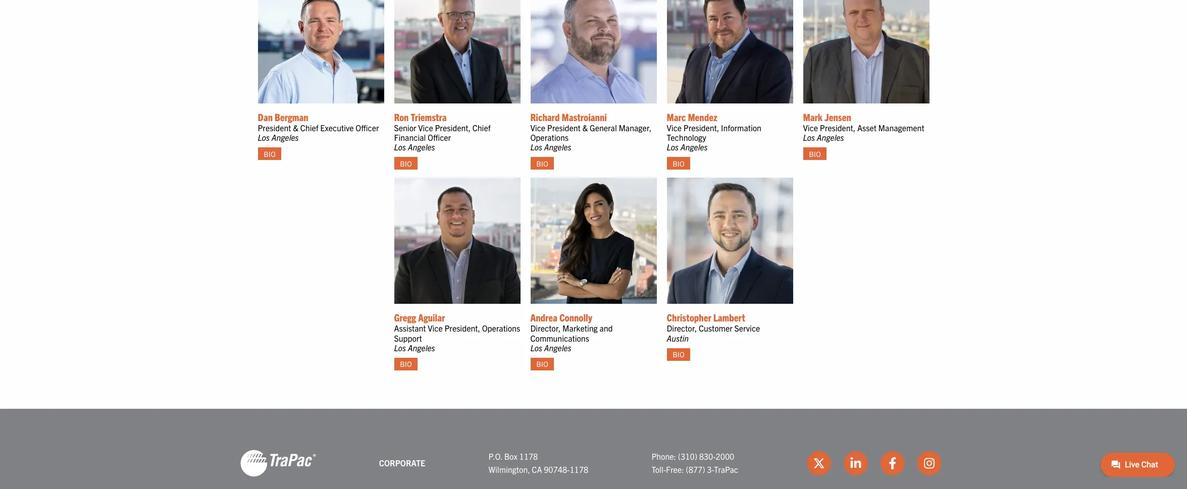 Task type: describe. For each thing, give the bounding box(es) containing it.
vice for marc mendez
[[667, 123, 682, 133]]

1 horizontal spatial 1178
[[570, 465, 589, 475]]

assistant
[[394, 324, 426, 334]]

vice for mark jensen
[[803, 123, 818, 133]]

chief inside dan bergman president & chief executive officer los angeles
[[300, 123, 319, 133]]

wilmington,
[[489, 465, 530, 475]]

los inside richard mastroianni vice president & general manager, operations los angeles
[[531, 142, 543, 152]]

vice for richard mastroianni
[[531, 123, 546, 133]]

0 vertical spatial 1178
[[520, 452, 538, 462]]

3-
[[707, 465, 714, 475]]

2000
[[716, 452, 735, 462]]

and
[[600, 324, 613, 334]]

830-
[[699, 452, 716, 462]]

ron triemstra senior vice president, chief financial officer los angeles
[[394, 111, 491, 152]]

lambert
[[714, 311, 746, 324]]

customer
[[699, 324, 733, 334]]

president, inside ron triemstra senior vice president, chief financial officer los angeles
[[435, 123, 471, 133]]

bio for marc
[[673, 159, 685, 168]]

corporate
[[379, 458, 425, 468]]

operations inside richard mastroianni vice president & general manager, operations los angeles
[[531, 132, 569, 142]]

footer containing p.o. box 1178
[[0, 409, 1188, 490]]

bio for ron
[[400, 159, 412, 168]]

box
[[504, 452, 518, 462]]

triemstra
[[411, 111, 447, 123]]

management
[[879, 123, 925, 133]]

mark
[[803, 111, 823, 123]]

los inside dan bergman president & chief executive officer los angeles
[[258, 132, 270, 142]]

bergman
[[275, 111, 308, 123]]

angeles inside richard mastroianni vice president & general manager, operations los angeles
[[544, 142, 572, 152]]

bio link for richard
[[531, 157, 554, 170]]

los inside marc mendez vice president, information technology los angeles
[[667, 142, 679, 152]]

trapac
[[714, 465, 739, 475]]

phone:
[[652, 452, 676, 462]]

dan bergman president & chief executive officer los angeles
[[258, 111, 379, 142]]

angeles inside andrea connolly director, marketing and communications los angeles
[[544, 343, 572, 353]]

gregg aguilar assistant vice president, operations support los angeles
[[394, 311, 520, 353]]

financial
[[394, 132, 426, 142]]

mendez
[[688, 111, 718, 123]]

free:
[[666, 465, 684, 475]]

marc mendez vice president, information technology los angeles
[[667, 111, 762, 152]]

90748-
[[544, 465, 570, 475]]

richard
[[531, 111, 560, 123]]

bio for christopher
[[673, 350, 685, 359]]

bio for gregg
[[400, 360, 412, 369]]

(877)
[[686, 465, 706, 475]]

bio for andrea
[[537, 360, 548, 369]]

los inside gregg aguilar assistant vice president, operations support los angeles
[[394, 343, 406, 353]]

austin
[[667, 333, 689, 343]]

aguilar
[[418, 311, 445, 324]]

dan
[[258, 111, 273, 123]]

phone: (310) 830-2000 toll-free: (877) 3-trapac
[[652, 452, 739, 475]]

president, inside gregg aguilar assistant vice president, operations support los angeles
[[445, 324, 480, 334]]

general
[[590, 123, 617, 133]]

los inside andrea connolly director, marketing and communications los angeles
[[531, 343, 543, 353]]

bio for richard
[[537, 159, 548, 168]]



Task type: locate. For each thing, give the bounding box(es) containing it.
0 horizontal spatial &
[[293, 123, 299, 133]]

operations inside gregg aguilar assistant vice president, operations support los angeles
[[482, 324, 520, 334]]

angeles down mendez
[[681, 142, 708, 152]]

officer inside dan bergman president & chief executive officer los angeles
[[356, 123, 379, 133]]

angeles down bergman
[[272, 132, 299, 142]]

bio down financial
[[400, 159, 412, 168]]

los down 'senior'
[[394, 142, 406, 152]]

chief inside ron triemstra senior vice president, chief financial officer los angeles
[[473, 123, 491, 133]]

angeles
[[272, 132, 299, 142], [817, 132, 844, 142], [408, 142, 435, 152], [544, 142, 572, 152], [681, 142, 708, 152], [408, 343, 435, 353], [544, 343, 572, 353]]

vice
[[418, 123, 433, 133], [531, 123, 546, 133], [667, 123, 682, 133], [803, 123, 818, 133], [428, 324, 443, 334]]

bio down mark
[[809, 149, 821, 158]]

0 horizontal spatial officer
[[356, 123, 379, 133]]

angeles down assistant
[[408, 343, 435, 353]]

vice inside mark jensen vice president, asset management los angeles
[[803, 123, 818, 133]]

los down the marc
[[667, 142, 679, 152]]

president inside richard mastroianni vice president & general manager, operations los angeles
[[547, 123, 581, 133]]

president, inside marc mendez vice president, information technology los angeles
[[684, 123, 720, 133]]

0 horizontal spatial president
[[258, 123, 291, 133]]

toll-
[[652, 465, 666, 475]]

1 & from the left
[[293, 123, 299, 133]]

0 vertical spatial operations
[[531, 132, 569, 142]]

1 vertical spatial 1178
[[570, 465, 589, 475]]

marc
[[667, 111, 686, 123]]

jensen
[[825, 111, 852, 123]]

officer right executive
[[356, 123, 379, 133]]

vice left mendez
[[667, 123, 682, 133]]

1 director, from the left
[[531, 324, 561, 334]]

officer inside ron triemstra senior vice president, chief financial officer los angeles
[[428, 132, 451, 142]]

los down andrea on the bottom of page
[[531, 343, 543, 353]]

los down mark
[[803, 132, 815, 142]]

director,
[[531, 324, 561, 334], [667, 324, 697, 334]]

angeles down the marketing
[[544, 343, 572, 353]]

bio link for mark
[[803, 148, 827, 160]]

director, left customer
[[667, 324, 697, 334]]

angeles down 'senior'
[[408, 142, 435, 152]]

& inside dan bergman president & chief executive officer los angeles
[[293, 123, 299, 133]]

1178 up ca in the bottom left of the page
[[520, 452, 538, 462]]

angeles inside gregg aguilar assistant vice president, operations support los angeles
[[408, 343, 435, 353]]

director, inside the christopher lambert director, customer service austin
[[667, 324, 697, 334]]

asset
[[858, 123, 877, 133]]

operations
[[531, 132, 569, 142], [482, 324, 520, 334]]

& inside richard mastroianni vice president & general manager, operations los angeles
[[583, 123, 588, 133]]

1 horizontal spatial chief
[[473, 123, 491, 133]]

2 & from the left
[[583, 123, 588, 133]]

ron
[[394, 111, 409, 123]]

communications
[[531, 333, 589, 343]]

bio
[[264, 149, 276, 158], [809, 149, 821, 158], [400, 159, 412, 168], [537, 159, 548, 168], [673, 159, 685, 168], [673, 350, 685, 359], [400, 360, 412, 369], [537, 360, 548, 369]]

vice right assistant
[[428, 324, 443, 334]]

bio link for ron
[[394, 157, 418, 170]]

president,
[[435, 123, 471, 133], [684, 123, 720, 133], [820, 123, 856, 133], [445, 324, 480, 334]]

p.o.
[[489, 452, 503, 462]]

2 director, from the left
[[667, 324, 697, 334]]

bio down austin
[[673, 350, 685, 359]]

bio down support
[[400, 360, 412, 369]]

1 horizontal spatial director,
[[667, 324, 697, 334]]

0 horizontal spatial director,
[[531, 324, 561, 334]]

bio for mark
[[809, 149, 821, 158]]

bio link down "dan"
[[258, 148, 282, 160]]

operations left andrea on the bottom of page
[[482, 324, 520, 334]]

ca
[[532, 465, 542, 475]]

connolly
[[560, 311, 593, 324]]

andrea connolly director, marketing and communications los angeles
[[531, 311, 613, 353]]

1 horizontal spatial &
[[583, 123, 588, 133]]

bio link down financial
[[394, 157, 418, 170]]

bio link for gregg
[[394, 358, 418, 371]]

1 president from the left
[[258, 123, 291, 133]]

bio link down mark
[[803, 148, 827, 160]]

executive
[[320, 123, 354, 133]]

operations down richard
[[531, 132, 569, 142]]

president inside dan bergman president & chief executive officer los angeles
[[258, 123, 291, 133]]

(310)
[[678, 452, 698, 462]]

los down "dan"
[[258, 132, 270, 142]]

bio link down richard
[[531, 157, 554, 170]]

gregg
[[394, 311, 416, 324]]

corporate image
[[240, 450, 316, 478]]

1178
[[520, 452, 538, 462], [570, 465, 589, 475]]

1178 right ca in the bottom left of the page
[[570, 465, 589, 475]]

&
[[293, 123, 299, 133], [583, 123, 588, 133]]

vice inside richard mastroianni vice president & general manager, operations los angeles
[[531, 123, 546, 133]]

technology
[[667, 132, 707, 142]]

bio link for christopher
[[667, 348, 691, 361]]

manager,
[[619, 123, 652, 133]]

bio link
[[258, 148, 282, 160], [803, 148, 827, 160], [394, 157, 418, 170], [531, 157, 554, 170], [667, 157, 691, 170], [667, 348, 691, 361], [394, 358, 418, 371], [531, 358, 554, 371]]

angeles down richard
[[544, 142, 572, 152]]

bio for dan
[[264, 149, 276, 158]]

0 horizontal spatial operations
[[482, 324, 520, 334]]

christopher lambert director, customer service austin
[[667, 311, 760, 343]]

1 horizontal spatial officer
[[428, 132, 451, 142]]

footer
[[0, 409, 1188, 490]]

president, inside mark jensen vice president, asset management los angeles
[[820, 123, 856, 133]]

0 horizontal spatial 1178
[[520, 452, 538, 462]]

bio down "dan"
[[264, 149, 276, 158]]

bio link down austin
[[667, 348, 691, 361]]

1 horizontal spatial president
[[547, 123, 581, 133]]

vice left mastroianni
[[531, 123, 546, 133]]

bio link down communications
[[531, 358, 554, 371]]

angeles inside mark jensen vice president, asset management los angeles
[[817, 132, 844, 142]]

bio down communications
[[537, 360, 548, 369]]

& right "dan"
[[293, 123, 299, 133]]

director, inside andrea connolly director, marketing and communications los angeles
[[531, 324, 561, 334]]

bio link for andrea
[[531, 358, 554, 371]]

bio down richard
[[537, 159, 548, 168]]

angeles inside marc mendez vice president, information technology los angeles
[[681, 142, 708, 152]]

angeles inside dan bergman president & chief executive officer los angeles
[[272, 132, 299, 142]]

0 horizontal spatial chief
[[300, 123, 319, 133]]

1 chief from the left
[[300, 123, 319, 133]]

mastroianni
[[562, 111, 607, 123]]

angeles down jensen
[[817, 132, 844, 142]]

chief
[[300, 123, 319, 133], [473, 123, 491, 133]]

vice inside ron triemstra senior vice president, chief financial officer los angeles
[[418, 123, 433, 133]]

bio link for dan
[[258, 148, 282, 160]]

richard mastroianni vice president & general manager, operations los angeles
[[531, 111, 652, 152]]

bio down "technology"
[[673, 159, 685, 168]]

los down richard
[[531, 142, 543, 152]]

2 chief from the left
[[473, 123, 491, 133]]

bio link down support
[[394, 358, 418, 371]]

vice inside gregg aguilar assistant vice president, operations support los angeles
[[428, 324, 443, 334]]

service
[[735, 324, 760, 334]]

director, for christopher
[[667, 324, 697, 334]]

angeles inside ron triemstra senior vice president, chief financial officer los angeles
[[408, 142, 435, 152]]

vice right 'senior'
[[418, 123, 433, 133]]

officer down triemstra
[[428, 132, 451, 142]]

los
[[258, 132, 270, 142], [803, 132, 815, 142], [394, 142, 406, 152], [531, 142, 543, 152], [667, 142, 679, 152], [394, 343, 406, 353], [531, 343, 543, 353]]

information
[[721, 123, 762, 133]]

& left general
[[583, 123, 588, 133]]

director, left the marketing
[[531, 324, 561, 334]]

vice left jensen
[[803, 123, 818, 133]]

director, for andrea
[[531, 324, 561, 334]]

officer
[[356, 123, 379, 133], [428, 132, 451, 142]]

senior
[[394, 123, 417, 133]]

andrea
[[531, 311, 558, 324]]

2 president from the left
[[547, 123, 581, 133]]

bio link for marc
[[667, 157, 691, 170]]

vice inside marc mendez vice president, information technology los angeles
[[667, 123, 682, 133]]

marketing
[[563, 324, 598, 334]]

1 vertical spatial operations
[[482, 324, 520, 334]]

bio link down "technology"
[[667, 157, 691, 170]]

christopher
[[667, 311, 712, 324]]

p.o. box 1178 wilmington, ca 90748-1178
[[489, 452, 589, 475]]

support
[[394, 333, 422, 343]]

los inside ron triemstra senior vice president, chief financial officer los angeles
[[394, 142, 406, 152]]

los down assistant
[[394, 343, 406, 353]]

mark jensen vice president, asset management los angeles
[[803, 111, 925, 142]]

los inside mark jensen vice president, asset management los angeles
[[803, 132, 815, 142]]

1 horizontal spatial operations
[[531, 132, 569, 142]]

president
[[258, 123, 291, 133], [547, 123, 581, 133]]



Task type: vqa. For each thing, say whether or not it's contained in the screenshot.
leftmost read link
no



